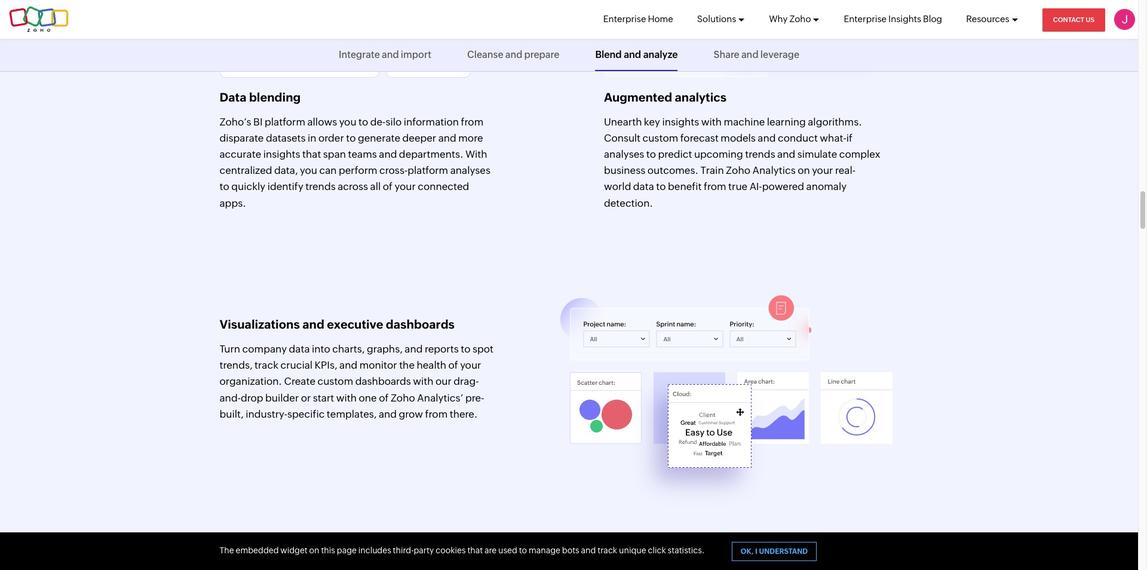 Task type: vqa. For each thing, say whether or not it's contained in the screenshot.
The Greg Robinson "IMAGE" in the top of the page
no



Task type: describe. For each thing, give the bounding box(es) containing it.
james peterson image
[[1115, 9, 1136, 30]]

crucial
[[281, 359, 313, 371]]

blog
[[924, 14, 943, 24]]

data blending
[[220, 90, 301, 104]]

your inside turn company data into charts, graphs, and reports to spot trends, track crucial kpis, and monitor the health of your organization. create custom dashboards with our drag- and-drop builder or start with one of zoho analytics' pre- built, industry-specific templates, and grow from there.
[[460, 359, 481, 371]]

resources
[[967, 14, 1010, 24]]

trends inside unearth key insights with machine learning algorithms. consult custom forecast models and conduct what-if analyses to predict upcoming trends and simulate complex business outcomes. train zoho analytics on your real- world data to benefit from true ai-powered anomaly detection.
[[746, 148, 776, 160]]

builder
[[265, 392, 299, 404]]

forecast
[[681, 132, 719, 144]]

and down the information
[[439, 132, 457, 144]]

to inside turn company data into charts, graphs, and reports to spot trends, track crucial kpis, and monitor the health of your organization. create custom dashboards with our drag- and-drop builder or start with one of zoho analytics' pre- built, industry-specific templates, and grow from there.
[[461, 343, 471, 355]]

party
[[414, 546, 434, 555]]

enterprise insights blog
[[844, 14, 943, 24]]

create
[[284, 376, 316, 388]]

to left de-
[[359, 116, 368, 128]]

analyze
[[644, 49, 678, 60]]

data,
[[274, 164, 298, 176]]

0 vertical spatial zoho
[[790, 14, 811, 24]]

industry-
[[246, 408, 288, 420]]

upcoming
[[695, 148, 743, 160]]

drop
[[241, 392, 263, 404]]

bi
[[253, 116, 263, 128]]

unique
[[619, 546, 647, 555]]

ok,
[[741, 548, 754, 556]]

from inside unearth key insights with machine learning algorithms. consult custom forecast models and conduct what-if analyses to predict upcoming trends and simulate complex business outcomes. train zoho analytics on your real- world data to benefit from true ai-powered anomaly detection.
[[704, 181, 727, 193]]

augmented analytics
[[604, 90, 727, 104]]

disparate
[[220, 132, 264, 144]]

leverage
[[761, 49, 800, 60]]

share and leverage link
[[714, 39, 800, 71]]

deeper
[[403, 132, 436, 144]]

to up apps.
[[220, 181, 229, 193]]

widget
[[281, 546, 308, 555]]

are
[[485, 546, 497, 555]]

1 vertical spatial platform
[[408, 164, 448, 176]]

and down learning
[[758, 132, 776, 144]]

and down charts,
[[340, 359, 358, 371]]

home
[[648, 14, 674, 24]]

algorithms.
[[808, 116, 862, 128]]

and up the
[[405, 343, 423, 355]]

your inside unearth key insights with machine learning algorithms. consult custom forecast models and conduct what-if analyses to predict upcoming trends and simulate complex business outcomes. train zoho analytics on your real- world data to benefit from true ai-powered anomaly detection.
[[812, 164, 834, 176]]

with inside unearth key insights with machine learning algorithms. consult custom forecast models and conduct what-if analyses to predict upcoming trends and simulate complex business outcomes. train zoho analytics on your real- world data to benefit from true ai-powered anomaly detection.
[[702, 116, 722, 128]]

enterprise home
[[604, 14, 674, 24]]

zoho inside unearth key insights with machine learning algorithms. consult custom forecast models and conduct what-if analyses to predict upcoming trends and simulate complex business outcomes. train zoho analytics on your real- world data to benefit from true ai-powered anomaly detection.
[[726, 164, 751, 176]]

visualizations and executive dashboards
[[220, 317, 455, 331]]

true
[[729, 181, 748, 193]]

one
[[359, 392, 377, 404]]

0 vertical spatial you
[[339, 116, 357, 128]]

import
[[401, 49, 432, 60]]

ai-
[[750, 181, 763, 193]]

if
[[847, 132, 853, 144]]

1 vertical spatial of
[[449, 359, 458, 371]]

insights inside unearth key insights with machine learning algorithms. consult custom forecast models and conduct what-if analyses to predict upcoming trends and simulate complex business outcomes. train zoho analytics on your real- world data to benefit from true ai-powered anomaly detection.
[[663, 116, 700, 128]]

enterprise home link
[[604, 0, 674, 38]]

and right bots
[[581, 546, 596, 555]]

data blending image
[[220, 0, 471, 77]]

zoho's bi platform allows you to de-silo information from disparate datasets in order to generate deeper and more accurate insights that span teams and departments. with centralized data, you can perform cross-platform analyses to quickly identify trends across all of your connected apps.
[[220, 116, 491, 209]]

specific
[[288, 408, 325, 420]]

0 horizontal spatial on
[[309, 546, 320, 555]]

enterprise for enterprise home
[[604, 14, 646, 24]]

0 vertical spatial dashboards
[[386, 317, 455, 331]]

kpis,
[[315, 359, 337, 371]]

reports
[[425, 343, 459, 355]]

the embedded widget on this page includes third-party cookies that are used to manage bots and track unique click statistics.
[[220, 546, 705, 555]]

custom inside unearth key insights with machine learning algorithms. consult custom forecast models and conduct what-if analyses to predict upcoming trends and simulate complex business outcomes. train zoho analytics on your real- world data to benefit from true ai-powered anomaly detection.
[[643, 132, 679, 144]]

departments.
[[399, 148, 464, 160]]

order
[[319, 132, 344, 144]]

statistics.
[[668, 546, 705, 555]]

share and leverage
[[714, 49, 800, 60]]

or
[[301, 392, 311, 404]]

us
[[1086, 16, 1095, 23]]

simulate
[[798, 148, 838, 160]]

can
[[319, 164, 337, 176]]

complex
[[840, 148, 881, 160]]

business
[[604, 164, 646, 176]]

apps.
[[220, 197, 246, 209]]

real-
[[836, 164, 856, 176]]

dashboards inside turn company data into charts, graphs, and reports to spot trends, track crucial kpis, and monitor the health of your organization. create custom dashboards with our drag- and-drop builder or start with one of zoho analytics' pre- built, industry-specific templates, and grow from there.
[[355, 376, 411, 388]]

analyses inside the zoho's bi platform allows you to de-silo information from disparate datasets in order to generate deeper and more accurate insights that span teams and departments. with centralized data, you can perform cross-platform analyses to quickly identify trends across all of your connected apps.
[[450, 164, 491, 176]]

turn company data into charts, graphs, and reports to spot trends, track crucial kpis, and monitor the health of your organization. create custom dashboards with our drag- and-drop builder or start with one of zoho analytics' pre- built, industry-specific templates, and grow from there.
[[220, 343, 494, 420]]

integrate and import link
[[339, 39, 432, 71]]

0 horizontal spatial with
[[336, 392, 357, 404]]

analytics
[[753, 164, 796, 176]]

organization.
[[220, 376, 282, 388]]

augmented
[[604, 90, 673, 104]]

conduct
[[778, 132, 818, 144]]

insights
[[889, 14, 922, 24]]

and inside integrate and import link
[[382, 49, 399, 60]]

train
[[701, 164, 724, 176]]

click
[[648, 546, 666, 555]]

identify
[[268, 181, 304, 193]]

unearth
[[604, 116, 642, 128]]

cleanse
[[467, 49, 504, 60]]

grow
[[399, 408, 423, 420]]

data
[[220, 90, 247, 104]]

graphs,
[[367, 343, 403, 355]]

zoho inside turn company data into charts, graphs, and reports to spot trends, track crucial kpis, and monitor the health of your organization. create custom dashboards with our drag- and-drop builder or start with one of zoho analytics' pre- built, industry-specific templates, and grow from there.
[[391, 392, 415, 404]]

de-
[[370, 116, 386, 128]]

bots
[[562, 546, 580, 555]]

track inside turn company data into charts, graphs, and reports to spot trends, track crucial kpis, and monitor the health of your organization. create custom dashboards with our drag- and-drop builder or start with one of zoho analytics' pre- built, industry-specific templates, and grow from there.
[[255, 359, 279, 371]]

and down conduct
[[778, 148, 796, 160]]

consult
[[604, 132, 641, 144]]

cookies
[[436, 546, 466, 555]]



Task type: locate. For each thing, give the bounding box(es) containing it.
0 vertical spatial from
[[461, 116, 484, 128]]

quickly
[[231, 181, 266, 193]]

analyses up business
[[604, 148, 645, 160]]

0 horizontal spatial you
[[300, 164, 317, 176]]

anomaly
[[807, 181, 847, 193]]

0 horizontal spatial platform
[[265, 116, 305, 128]]

1 horizontal spatial custom
[[643, 132, 679, 144]]

cross-
[[380, 164, 408, 176]]

2 vertical spatial your
[[460, 359, 481, 371]]

powered
[[763, 181, 805, 193]]

solutions
[[697, 14, 737, 24]]

from
[[461, 116, 484, 128], [704, 181, 727, 193], [425, 408, 448, 420]]

of right all
[[383, 181, 393, 193]]

dashboards up reports
[[386, 317, 455, 331]]

to down outcomes.
[[657, 181, 666, 193]]

blend and analyze
[[596, 49, 678, 60]]

0 horizontal spatial custom
[[318, 376, 353, 388]]

1 horizontal spatial from
[[461, 116, 484, 128]]

custom down kpis,
[[318, 376, 353, 388]]

trends,
[[220, 359, 253, 371]]

1 horizontal spatial on
[[798, 164, 810, 176]]

of inside the zoho's bi platform allows you to de-silo information from disparate datasets in order to generate deeper and more accurate insights that span teams and departments. with centralized data, you can perform cross-platform analyses to quickly identify trends across all of your connected apps.
[[383, 181, 393, 193]]

1 horizontal spatial analyses
[[604, 148, 645, 160]]

and left import
[[382, 49, 399, 60]]

your up anomaly
[[812, 164, 834, 176]]

track left unique
[[598, 546, 618, 555]]

0 vertical spatial insights
[[663, 116, 700, 128]]

0 horizontal spatial track
[[255, 359, 279, 371]]

0 vertical spatial that
[[302, 148, 321, 160]]

with up templates,
[[336, 392, 357, 404]]

from inside the zoho's bi platform allows you to de-silo information from disparate datasets in order to generate deeper and more accurate insights that span teams and departments. with centralized data, you can perform cross-platform analyses to quickly identify trends across all of your connected apps.
[[461, 116, 484, 128]]

1 vertical spatial trends
[[306, 181, 336, 193]]

your up drag-
[[460, 359, 481, 371]]

2 vertical spatial with
[[336, 392, 357, 404]]

templates,
[[327, 408, 377, 420]]

integrate and import
[[339, 49, 432, 60]]

and left prepare
[[506, 49, 523, 60]]

datasets
[[266, 132, 306, 144]]

analyses down with
[[450, 164, 491, 176]]

of up our on the bottom left
[[449, 359, 458, 371]]

ok, i understand
[[741, 548, 808, 556]]

the
[[220, 546, 234, 555]]

contact
[[1054, 16, 1085, 23]]

insights
[[663, 116, 700, 128], [263, 148, 300, 160]]

automated marketing image
[[604, 0, 769, 77]]

information
[[404, 116, 459, 128]]

1 horizontal spatial trends
[[746, 148, 776, 160]]

1 vertical spatial with
[[413, 376, 434, 388]]

and left 'grow'
[[379, 408, 397, 420]]

enterprise left insights
[[844, 14, 887, 24]]

1 vertical spatial track
[[598, 546, 618, 555]]

cleanse and prepare link
[[467, 39, 560, 71]]

1 vertical spatial you
[[300, 164, 317, 176]]

insights down datasets
[[263, 148, 300, 160]]

2 vertical spatial from
[[425, 408, 448, 420]]

zoho up 'grow'
[[391, 392, 415, 404]]

page
[[337, 546, 357, 555]]

share
[[714, 49, 740, 60]]

outcomes.
[[648, 164, 699, 176]]

1 horizontal spatial enterprise
[[844, 14, 887, 24]]

to left predict
[[647, 148, 656, 160]]

0 horizontal spatial enterprise
[[604, 14, 646, 24]]

trends down 'can'
[[306, 181, 336, 193]]

0 horizontal spatial analyses
[[450, 164, 491, 176]]

1 vertical spatial from
[[704, 181, 727, 193]]

1 horizontal spatial your
[[460, 359, 481, 371]]

1 vertical spatial dashboards
[[355, 376, 411, 388]]

manage
[[529, 546, 561, 555]]

and inside blend and analyze link
[[624, 49, 641, 60]]

allows
[[308, 116, 337, 128]]

0 horizontal spatial data
[[289, 343, 310, 355]]

analyses
[[604, 148, 645, 160], [450, 164, 491, 176]]

0 vertical spatial data
[[634, 181, 654, 193]]

benefit
[[668, 181, 702, 193]]

and up into
[[303, 317, 325, 331]]

1 horizontal spatial data
[[634, 181, 654, 193]]

0 vertical spatial with
[[702, 116, 722, 128]]

zoho right why
[[790, 14, 811, 24]]

built,
[[220, 408, 244, 420]]

you left 'can'
[[300, 164, 317, 176]]

0 vertical spatial trends
[[746, 148, 776, 160]]

zoho enterprise logo image
[[9, 6, 69, 33]]

your inside the zoho's bi platform allows you to de-silo information from disparate datasets in order to generate deeper and more accurate insights that span teams and departments. with centralized data, you can perform cross-platform analyses to quickly identify trends across all of your connected apps.
[[395, 181, 416, 193]]

analytics'
[[417, 392, 464, 404]]

machine
[[724, 116, 765, 128]]

the
[[399, 359, 415, 371]]

monitor
[[360, 359, 397, 371]]

to left spot
[[461, 343, 471, 355]]

1 vertical spatial analyses
[[450, 164, 491, 176]]

2 horizontal spatial your
[[812, 164, 834, 176]]

from inside turn company data into charts, graphs, and reports to spot trends, track crucial kpis, and monitor the health of your organization. create custom dashboards with our drag- and-drop builder or start with one of zoho analytics' pre- built, industry-specific templates, and grow from there.
[[425, 408, 448, 420]]

2 horizontal spatial with
[[702, 116, 722, 128]]

to right order
[[346, 132, 356, 144]]

enterprise left home
[[604, 14, 646, 24]]

from down the train
[[704, 181, 727, 193]]

0 vertical spatial analyses
[[604, 148, 645, 160]]

accurate
[[220, 148, 261, 160]]

1 vertical spatial custom
[[318, 376, 353, 388]]

data inside turn company data into charts, graphs, and reports to spot trends, track crucial kpis, and monitor the health of your organization. create custom dashboards with our drag- and-drop builder or start with one of zoho analytics' pre- built, industry-specific templates, and grow from there.
[[289, 343, 310, 355]]

third-
[[393, 546, 414, 555]]

charts,
[[333, 343, 365, 355]]

you up order
[[339, 116, 357, 128]]

i
[[756, 548, 758, 556]]

blending
[[249, 90, 301, 104]]

enterprise for enterprise insights blog
[[844, 14, 887, 24]]

of right one
[[379, 392, 389, 404]]

1 horizontal spatial you
[[339, 116, 357, 128]]

blend and analyze link
[[596, 39, 678, 71]]

2 horizontal spatial zoho
[[790, 14, 811, 24]]

visualizations and executive dashboards image
[[561, 295, 893, 444], [668, 385, 752, 468]]

2 vertical spatial of
[[379, 392, 389, 404]]

that left are
[[468, 546, 483, 555]]

with down 'health'
[[413, 376, 434, 388]]

across
[[338, 181, 368, 193]]

world
[[604, 181, 631, 193]]

key
[[644, 116, 661, 128]]

insights up "forecast"
[[663, 116, 700, 128]]

data inside unearth key insights with machine learning algorithms. consult custom forecast models and conduct what-if analyses to predict upcoming trends and simulate complex business outcomes. train zoho analytics on your real- world data to benefit from true ai-powered anomaly detection.
[[634, 181, 654, 193]]

dashboards down monitor
[[355, 376, 411, 388]]

start
[[313, 392, 334, 404]]

dashboards
[[386, 317, 455, 331], [355, 376, 411, 388]]

0 vertical spatial custom
[[643, 132, 679, 144]]

1 horizontal spatial with
[[413, 376, 434, 388]]

data up crucial
[[289, 343, 310, 355]]

that inside the zoho's bi platform allows you to de-silo information from disparate datasets in order to generate deeper and more accurate insights that span teams and departments. with centralized data, you can perform cross-platform analyses to quickly identify trends across all of your connected apps.
[[302, 148, 321, 160]]

1 vertical spatial data
[[289, 343, 310, 355]]

0 horizontal spatial from
[[425, 408, 448, 420]]

platform up datasets
[[265, 116, 305, 128]]

and inside cleanse and prepare 'link'
[[506, 49, 523, 60]]

and inside share and leverage link
[[742, 49, 759, 60]]

1 vertical spatial your
[[395, 181, 416, 193]]

0 vertical spatial of
[[383, 181, 393, 193]]

0 vertical spatial your
[[812, 164, 834, 176]]

enterprise insights blog link
[[844, 0, 943, 38]]

0 vertical spatial platform
[[265, 116, 305, 128]]

1 vertical spatial zoho
[[726, 164, 751, 176]]

data
[[634, 181, 654, 193], [289, 343, 310, 355]]

trends inside the zoho's bi platform allows you to de-silo information from disparate datasets in order to generate deeper and more accurate insights that span teams and departments. with centralized data, you can perform cross-platform analyses to quickly identify trends across all of your connected apps.
[[306, 181, 336, 193]]

1 horizontal spatial insights
[[663, 116, 700, 128]]

1 vertical spatial insights
[[263, 148, 300, 160]]

with up "forecast"
[[702, 116, 722, 128]]

that down in
[[302, 148, 321, 160]]

used
[[499, 546, 518, 555]]

2 enterprise from the left
[[844, 14, 887, 24]]

prepare
[[525, 49, 560, 60]]

1 vertical spatial that
[[468, 546, 483, 555]]

1 horizontal spatial zoho
[[726, 164, 751, 176]]

0 horizontal spatial insights
[[263, 148, 300, 160]]

trends up analytics
[[746, 148, 776, 160]]

analyses inside unearth key insights with machine learning algorithms. consult custom forecast models and conduct what-if analyses to predict upcoming trends and simulate complex business outcomes. train zoho analytics on your real- world data to benefit from true ai-powered anomaly detection.
[[604, 148, 645, 160]]

what-
[[820, 132, 847, 144]]

to right the used
[[519, 546, 527, 555]]

to
[[359, 116, 368, 128], [346, 132, 356, 144], [647, 148, 656, 160], [220, 181, 229, 193], [657, 181, 666, 193], [461, 343, 471, 355], [519, 546, 527, 555]]

zoho up the "true"
[[726, 164, 751, 176]]

teams
[[348, 148, 377, 160]]

platform down departments.
[[408, 164, 448, 176]]

custom down key at the top of the page
[[643, 132, 679, 144]]

0 horizontal spatial your
[[395, 181, 416, 193]]

zoho
[[790, 14, 811, 24], [726, 164, 751, 176], [391, 392, 415, 404]]

learning
[[767, 116, 806, 128]]

1 horizontal spatial that
[[468, 546, 483, 555]]

integrate
[[339, 49, 380, 60]]

on
[[798, 164, 810, 176], [309, 546, 320, 555]]

and up cross-
[[379, 148, 397, 160]]

trends
[[746, 148, 776, 160], [306, 181, 336, 193]]

2 horizontal spatial from
[[704, 181, 727, 193]]

turn
[[220, 343, 240, 355]]

platform
[[265, 116, 305, 128], [408, 164, 448, 176]]

1 vertical spatial on
[[309, 546, 320, 555]]

on down simulate
[[798, 164, 810, 176]]

0 vertical spatial on
[[798, 164, 810, 176]]

data up detection.
[[634, 181, 654, 193]]

of
[[383, 181, 393, 193], [449, 359, 458, 371], [379, 392, 389, 404]]

models
[[721, 132, 756, 144]]

and right share
[[742, 49, 759, 60]]

detection.
[[604, 197, 653, 209]]

insights inside the zoho's bi platform allows you to de-silo information from disparate datasets in order to generate deeper and more accurate insights that span teams and departments. with centralized data, you can perform cross-platform analyses to quickly identify trends across all of your connected apps.
[[263, 148, 300, 160]]

and
[[382, 49, 399, 60], [506, 49, 523, 60], [624, 49, 641, 60], [742, 49, 759, 60], [439, 132, 457, 144], [758, 132, 776, 144], [379, 148, 397, 160], [778, 148, 796, 160], [303, 317, 325, 331], [405, 343, 423, 355], [340, 359, 358, 371], [379, 408, 397, 420], [581, 546, 596, 555]]

track down company
[[255, 359, 279, 371]]

your
[[812, 164, 834, 176], [395, 181, 416, 193], [460, 359, 481, 371]]

span
[[323, 148, 346, 160]]

on inside unearth key insights with machine learning algorithms. consult custom forecast models and conduct what-if analyses to predict upcoming trends and simulate complex business outcomes. train zoho analytics on your real- world data to benefit from true ai-powered anomaly detection.
[[798, 164, 810, 176]]

0 horizontal spatial that
[[302, 148, 321, 160]]

from down analytics'
[[425, 408, 448, 420]]

custom inside turn company data into charts, graphs, and reports to spot trends, track crucial kpis, and monitor the health of your organization. create custom dashboards with our drag- and-drop builder or start with one of zoho analytics' pre- built, industry-specific templates, and grow from there.
[[318, 376, 353, 388]]

0 horizontal spatial zoho
[[391, 392, 415, 404]]

your down cross-
[[395, 181, 416, 193]]

on left this
[[309, 546, 320, 555]]

spot
[[473, 343, 494, 355]]

zoho's
[[220, 116, 251, 128]]

into
[[312, 343, 330, 355]]

1 enterprise from the left
[[604, 14, 646, 24]]

2 vertical spatial zoho
[[391, 392, 415, 404]]

from up more
[[461, 116, 484, 128]]

perform
[[339, 164, 378, 176]]

0 vertical spatial track
[[255, 359, 279, 371]]

1 horizontal spatial platform
[[408, 164, 448, 176]]

blend
[[596, 49, 622, 60]]

and right blend
[[624, 49, 641, 60]]

0 horizontal spatial trends
[[306, 181, 336, 193]]

1 horizontal spatial track
[[598, 546, 618, 555]]

embedded
[[236, 546, 279, 555]]



